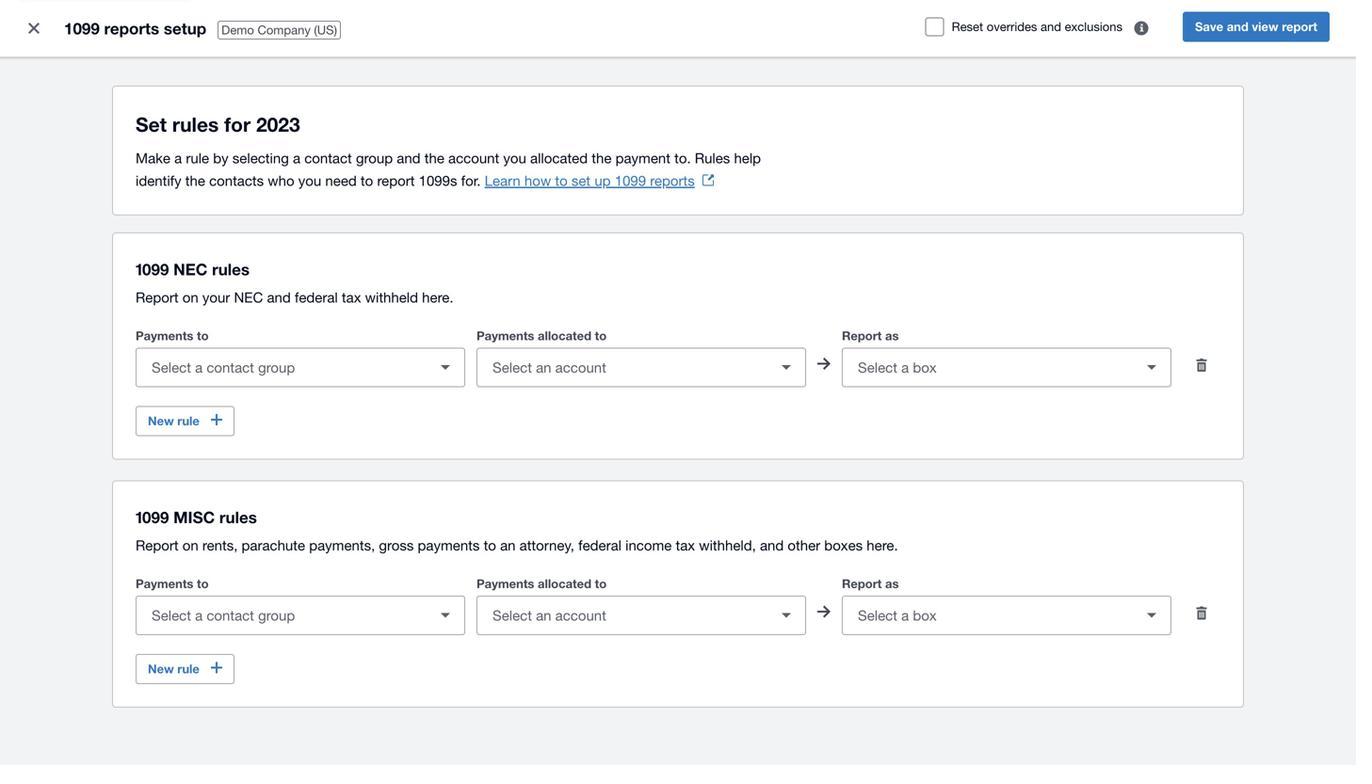 Task type: vqa. For each thing, say whether or not it's contained in the screenshot.
Payments for Payments to field related to 1099 MISC rules
yes



Task type: locate. For each thing, give the bounding box(es) containing it.
rule inside the make a rule by selecting a contact group and the account you allocated the payment to. rules help identify the contacts who you need to report 1099s for.
[[186, 150, 209, 166]]

1099 for 1099 nec rules
[[136, 260, 169, 279]]

0 horizontal spatial federal
[[295, 289, 338, 306]]

report as
[[842, 329, 899, 343], [842, 577, 899, 592]]

new rule
[[148, 414, 200, 429], [148, 662, 200, 677]]

2 payments allocated to field from the top
[[478, 598, 768, 634]]

1 vertical spatial new rule button
[[136, 655, 234, 685]]

boxes
[[825, 537, 863, 554]]

0 horizontal spatial report
[[377, 172, 415, 189]]

0 horizontal spatial a
[[174, 150, 182, 166]]

2 vertical spatial rules
[[219, 508, 257, 527]]

rules up rents,
[[219, 508, 257, 527]]

here. right boxes
[[867, 537, 898, 554]]

a right make
[[174, 150, 182, 166]]

1 a from the left
[[174, 150, 182, 166]]

payments allocated to
[[477, 329, 607, 343], [477, 577, 607, 592]]

0 vertical spatial report as
[[842, 329, 899, 343]]

by
[[213, 150, 229, 166]]

1 new rule from the top
[[148, 414, 200, 429]]

2 new rule button from the top
[[136, 655, 234, 685]]

contacts
[[209, 172, 264, 189]]

rents,
[[202, 537, 238, 554]]

reports left setup
[[104, 19, 159, 38]]

how
[[525, 172, 551, 189]]

2 vertical spatial rule
[[177, 662, 200, 677]]

rules
[[172, 113, 219, 136], [212, 260, 250, 279], [219, 508, 257, 527]]

1 vertical spatial new
[[148, 662, 174, 677]]

0 vertical spatial report as field
[[843, 350, 1133, 386]]

report right view
[[1282, 19, 1318, 34]]

2 new from the top
[[148, 662, 174, 677]]

2 delete the empty rule image from the top
[[1183, 595, 1221, 633]]

1 vertical spatial payments to field
[[137, 598, 427, 634]]

2 vertical spatial allocated
[[538, 577, 592, 592]]

2 payments to field from the top
[[137, 598, 427, 634]]

1 vertical spatial on
[[183, 537, 198, 554]]

1 horizontal spatial a
[[293, 150, 301, 166]]

1 vertical spatial rules
[[212, 260, 250, 279]]

1 vertical spatial allocated
[[538, 329, 592, 343]]

1 payments allocated to field from the top
[[478, 350, 768, 386]]

and right group
[[397, 150, 421, 166]]

2 new rule from the top
[[148, 662, 200, 677]]

income
[[626, 537, 672, 554]]

new for nec
[[148, 414, 174, 429]]

1 vertical spatial payments to
[[136, 577, 209, 592]]

1 vertical spatial payments allocated to
[[477, 577, 607, 592]]

2 as from the top
[[886, 577, 899, 592]]

the right identify on the top left of page
[[185, 172, 205, 189]]

allocated
[[530, 150, 588, 166], [538, 329, 592, 343], [538, 577, 592, 592]]

company
[[258, 23, 311, 37]]

1099 right close rules icon
[[64, 19, 100, 38]]

2 on from the top
[[183, 537, 198, 554]]

tax left withheld
[[342, 289, 361, 306]]

rules left for
[[172, 113, 219, 136]]

1 vertical spatial as
[[886, 577, 899, 592]]

1 horizontal spatial tax
[[676, 537, 695, 554]]

0 horizontal spatial here.
[[422, 289, 454, 306]]

1 on from the top
[[183, 289, 198, 306]]

tax right income
[[676, 537, 695, 554]]

1 vertical spatial payments allocated to field
[[478, 598, 768, 634]]

withheld,
[[699, 537, 756, 554]]

allocated for 1099 nec rules
[[538, 329, 592, 343]]

0 vertical spatial payments to
[[136, 329, 209, 343]]

0 vertical spatial payments allocated to
[[477, 329, 607, 343]]

0 vertical spatial new
[[148, 414, 174, 429]]

payments to field down parachute
[[137, 598, 427, 634]]

0 vertical spatial delete the empty rule image
[[1183, 347, 1221, 384]]

and
[[1041, 19, 1062, 34], [1227, 19, 1249, 34], [397, 150, 421, 166], [267, 289, 291, 306], [760, 537, 784, 554]]

you right the who
[[298, 172, 322, 189]]

0 vertical spatial new rule
[[148, 414, 200, 429]]

1 vertical spatial reports
[[650, 172, 695, 189]]

delete the empty rule image right expand list of boxes icon
[[1183, 347, 1221, 384]]

as
[[886, 329, 899, 343], [886, 577, 899, 592]]

2 report as from the top
[[842, 577, 899, 592]]

1 payments to from the top
[[136, 329, 209, 343]]

here. right withheld
[[422, 289, 454, 306]]

account
[[449, 150, 500, 166]]

new for misc
[[148, 662, 174, 677]]

payments allocated to field for 1099 misc rules
[[478, 598, 768, 634]]

reports
[[104, 19, 159, 38], [650, 172, 695, 189]]

nec up your
[[173, 260, 208, 279]]

payments to
[[136, 329, 209, 343], [136, 577, 209, 592]]

payments to down your
[[136, 329, 209, 343]]

0 vertical spatial here.
[[422, 289, 454, 306]]

demo
[[222, 23, 254, 37]]

2 report as field from the top
[[843, 598, 1133, 634]]

close rules image
[[15, 9, 53, 47]]

a up the who
[[293, 150, 301, 166]]

new rule button for nec
[[136, 407, 234, 437]]

0 vertical spatial new rule button
[[136, 407, 234, 437]]

you up learn
[[503, 150, 527, 166]]

1 vertical spatial report as field
[[843, 598, 1133, 634]]

reports down "to."
[[650, 172, 695, 189]]

and right your
[[267, 289, 291, 306]]

delete the empty rule image for 1099 misc rules
[[1183, 595, 1221, 633]]

0 vertical spatial tax
[[342, 289, 361, 306]]

the
[[425, 150, 445, 166], [592, 150, 612, 166], [185, 172, 205, 189]]

report
[[1282, 19, 1318, 34], [377, 172, 415, 189]]

payment
[[616, 150, 671, 166]]

rule
[[186, 150, 209, 166], [177, 414, 200, 429], [177, 662, 200, 677]]

1 vertical spatial delete the empty rule image
[[1183, 595, 1221, 633]]

allocated inside the make a rule by selecting a contact group and the account you allocated the payment to. rules help identify the contacts who you need to report 1099s for.
[[530, 150, 588, 166]]

payments to field down report on your nec and federal tax withheld here.
[[137, 350, 427, 386]]

here.
[[422, 289, 454, 306], [867, 537, 898, 554]]

1 payments to field from the top
[[137, 350, 427, 386]]

federal left withheld
[[295, 289, 338, 306]]

report
[[136, 289, 179, 306], [842, 329, 882, 343], [136, 537, 179, 554], [842, 577, 882, 592]]

delete the empty rule image right expand list of boxes image
[[1183, 595, 1221, 633]]

2 payments to from the top
[[136, 577, 209, 592]]

new rule button
[[136, 407, 234, 437], [136, 655, 234, 685]]

as for 1099 nec rules
[[886, 329, 899, 343]]

delete the empty rule image
[[1183, 347, 1221, 384], [1183, 595, 1221, 633]]

payments to for nec
[[136, 329, 209, 343]]

1 report as field from the top
[[843, 350, 1133, 386]]

1 vertical spatial you
[[298, 172, 322, 189]]

1099 reports setup
[[64, 19, 206, 38]]

1 vertical spatial new rule
[[148, 662, 200, 677]]

save and view report
[[1196, 19, 1318, 34]]

0 vertical spatial allocated
[[530, 150, 588, 166]]

payments
[[136, 329, 194, 343], [477, 329, 535, 343], [136, 577, 194, 592], [477, 577, 535, 592]]

allocated for 1099 misc rules
[[538, 577, 592, 592]]

0 vertical spatial as
[[886, 329, 899, 343]]

1 horizontal spatial federal
[[579, 537, 622, 554]]

payments to down rents,
[[136, 577, 209, 592]]

and left view
[[1227, 19, 1249, 34]]

0 horizontal spatial tax
[[342, 289, 361, 306]]

0 vertical spatial payments allocated to field
[[478, 350, 768, 386]]

0 vertical spatial on
[[183, 289, 198, 306]]

1 payments allocated to from the top
[[477, 329, 607, 343]]

federal left income
[[579, 537, 622, 554]]

setup
[[164, 19, 206, 38]]

save and view report button
[[1183, 12, 1330, 42]]

to inside the make a rule by selecting a contact group and the account you allocated the payment to. rules help identify the contacts who you need to report 1099s for.
[[361, 172, 373, 189]]

2 payments allocated to from the top
[[477, 577, 607, 592]]

demo company (us)
[[222, 23, 337, 37]]

1099 misc rules
[[136, 508, 257, 527]]

on down misc
[[183, 537, 198, 554]]

set
[[572, 172, 591, 189]]

0 vertical spatial nec
[[173, 260, 208, 279]]

report as for 1099 misc rules
[[842, 577, 899, 592]]

1 new from the top
[[148, 414, 174, 429]]

Payments to field
[[137, 350, 427, 386], [137, 598, 427, 634]]

rules
[[695, 150, 730, 166]]

1 delete the empty rule image from the top
[[1183, 347, 1221, 384]]

nec
[[173, 260, 208, 279], [234, 289, 263, 306]]

the up up
[[592, 150, 612, 166]]

report as for 1099 nec rules
[[842, 329, 899, 343]]

0 horizontal spatial reports
[[104, 19, 159, 38]]

0 vertical spatial you
[[503, 150, 527, 166]]

payments
[[418, 537, 480, 554]]

clear overrides and exclusions image
[[1123, 9, 1161, 47]]

Report as field
[[843, 350, 1133, 386], [843, 598, 1133, 634]]

on left your
[[183, 289, 198, 306]]

tax
[[342, 289, 361, 306], [676, 537, 695, 554]]

1 new rule button from the top
[[136, 407, 234, 437]]

payments for expand list image
[[477, 329, 535, 343]]

1099 left misc
[[136, 508, 169, 527]]

you
[[503, 150, 527, 166], [298, 172, 322, 189]]

1 horizontal spatial report
[[1282, 19, 1318, 34]]

new
[[148, 414, 174, 429], [148, 662, 174, 677]]

expand list image
[[768, 597, 806, 635]]

1 vertical spatial rule
[[177, 414, 200, 429]]

1 vertical spatial report
[[377, 172, 415, 189]]

1099 down identify on the top left of page
[[136, 260, 169, 279]]

0 horizontal spatial nec
[[173, 260, 208, 279]]

a
[[174, 150, 182, 166], [293, 150, 301, 166]]

1 vertical spatial here.
[[867, 537, 898, 554]]

the up 1099s
[[425, 150, 445, 166]]

report inside button
[[1282, 19, 1318, 34]]

on
[[183, 289, 198, 306], [183, 537, 198, 554]]

federal
[[295, 289, 338, 306], [579, 537, 622, 554]]

1 as from the top
[[886, 329, 899, 343]]

rules up your
[[212, 260, 250, 279]]

0 vertical spatial rule
[[186, 150, 209, 166]]

up
[[595, 172, 611, 189]]

contact
[[305, 150, 352, 166]]

0 horizontal spatial the
[[185, 172, 205, 189]]

report down group
[[377, 172, 415, 189]]

2 a from the left
[[293, 150, 301, 166]]

Payments allocated to field
[[478, 350, 768, 386], [478, 598, 768, 634]]

nec right your
[[234, 289, 263, 306]]

1 horizontal spatial nec
[[234, 289, 263, 306]]

1 report as from the top
[[842, 329, 899, 343]]

learn how to set up 1099 reports
[[485, 172, 695, 189]]

report as field for 1099 nec rules
[[843, 350, 1133, 386]]

0 vertical spatial report
[[1282, 19, 1318, 34]]

1 horizontal spatial reports
[[650, 172, 695, 189]]

to
[[361, 172, 373, 189], [555, 172, 568, 189], [197, 329, 209, 343], [595, 329, 607, 343], [484, 537, 496, 554], [197, 577, 209, 592], [595, 577, 607, 592]]

1 vertical spatial report as
[[842, 577, 899, 592]]

for
[[224, 113, 251, 136]]

0 vertical spatial payments to field
[[137, 350, 427, 386]]

1099
[[64, 19, 100, 38], [615, 172, 646, 189], [136, 260, 169, 279], [136, 508, 169, 527]]



Task type: describe. For each thing, give the bounding box(es) containing it.
misc
[[173, 508, 215, 527]]

payments to field for 1099 misc rules
[[137, 598, 427, 634]]

expand list image
[[768, 349, 806, 387]]

an
[[500, 537, 516, 554]]

1 horizontal spatial you
[[503, 150, 527, 166]]

who
[[268, 172, 295, 189]]

report on rents, parachute payments, gross payments to an attorney, federal income tax withheld, and other boxes here.
[[136, 537, 898, 554]]

0 vertical spatial federal
[[295, 289, 338, 306]]

delete the empty rule image for 1099 nec rules
[[1183, 347, 1221, 384]]

expand list of boxes image
[[1133, 597, 1171, 635]]

1 horizontal spatial the
[[425, 150, 445, 166]]

identify
[[136, 172, 181, 189]]

reset
[[952, 19, 984, 34]]

reset overrides and exclusions
[[952, 19, 1123, 34]]

need
[[325, 172, 357, 189]]

expand list of contact groups image
[[427, 597, 464, 635]]

payments for expand list of contact groups icon
[[136, 577, 194, 592]]

payments to for misc
[[136, 577, 209, 592]]

your
[[202, 289, 230, 306]]

rules for nec
[[212, 260, 250, 279]]

overrides
[[987, 19, 1038, 34]]

expand list of boxes image
[[1133, 349, 1171, 387]]

rule for nec
[[177, 414, 200, 429]]

1099 down payment
[[615, 172, 646, 189]]

on for misc
[[183, 537, 198, 554]]

1099 for 1099 misc rules
[[136, 508, 169, 527]]

new rule button for misc
[[136, 655, 234, 685]]

1 vertical spatial nec
[[234, 289, 263, 306]]

1099 nec rules
[[136, 260, 250, 279]]

report on your nec and federal tax withheld here.
[[136, 289, 454, 306]]

learn
[[485, 172, 521, 189]]

payments allocated to for 1099 nec rules
[[477, 329, 607, 343]]

rules for misc
[[219, 508, 257, 527]]

exclusions
[[1065, 19, 1123, 34]]

other
[[788, 537, 821, 554]]

0 vertical spatial reports
[[104, 19, 159, 38]]

report as field for 1099 misc rules
[[843, 598, 1133, 634]]

and inside the make a rule by selecting a contact group and the account you allocated the payment to. rules help identify the contacts who you need to report 1099s for.
[[397, 150, 421, 166]]

on for nec
[[183, 289, 198, 306]]

make a rule by selecting a contact group and the account you allocated the payment to. rules help identify the contacts who you need to report 1099s for.
[[136, 150, 761, 189]]

(us)
[[314, 23, 337, 37]]

selecting
[[233, 150, 289, 166]]

payments,
[[309, 537, 375, 554]]

learn how to set up 1099 reports link
[[485, 172, 714, 189]]

attorney,
[[520, 537, 575, 554]]

withheld
[[365, 289, 418, 306]]

and left other
[[760, 537, 784, 554]]

1099s
[[419, 172, 457, 189]]

2023
[[256, 113, 300, 136]]

and inside "save and view report" button
[[1227, 19, 1249, 34]]

payments allocated to field for 1099 nec rules
[[478, 350, 768, 386]]

report inside the make a rule by selecting a contact group and the account you allocated the payment to. rules help identify the contacts who you need to report 1099s for.
[[377, 172, 415, 189]]

set
[[136, 113, 167, 136]]

1 vertical spatial tax
[[676, 537, 695, 554]]

0 vertical spatial rules
[[172, 113, 219, 136]]

group
[[356, 150, 393, 166]]

1099 for 1099 reports setup
[[64, 19, 100, 38]]

help
[[734, 150, 761, 166]]

1 horizontal spatial here.
[[867, 537, 898, 554]]

payments to field for 1099 nec rules
[[137, 350, 427, 386]]

expand list of contact groups image
[[427, 349, 464, 387]]

payments for expand list icon
[[477, 577, 535, 592]]

as for 1099 misc rules
[[886, 577, 899, 592]]

parachute
[[242, 537, 305, 554]]

new rule for misc
[[148, 662, 200, 677]]

rule for misc
[[177, 662, 200, 677]]

payments for expand list of contact groups image
[[136, 329, 194, 343]]

0 horizontal spatial you
[[298, 172, 322, 189]]

to.
[[675, 150, 691, 166]]

new rule for nec
[[148, 414, 200, 429]]

save
[[1196, 19, 1224, 34]]

payments allocated to for 1099 misc rules
[[477, 577, 607, 592]]

2 horizontal spatial the
[[592, 150, 612, 166]]

for.
[[461, 172, 481, 189]]

set rules for 2023
[[136, 113, 300, 136]]

gross
[[379, 537, 414, 554]]

1 vertical spatial federal
[[579, 537, 622, 554]]

and right overrides in the top of the page
[[1041, 19, 1062, 34]]

make
[[136, 150, 170, 166]]

view
[[1253, 19, 1279, 34]]



